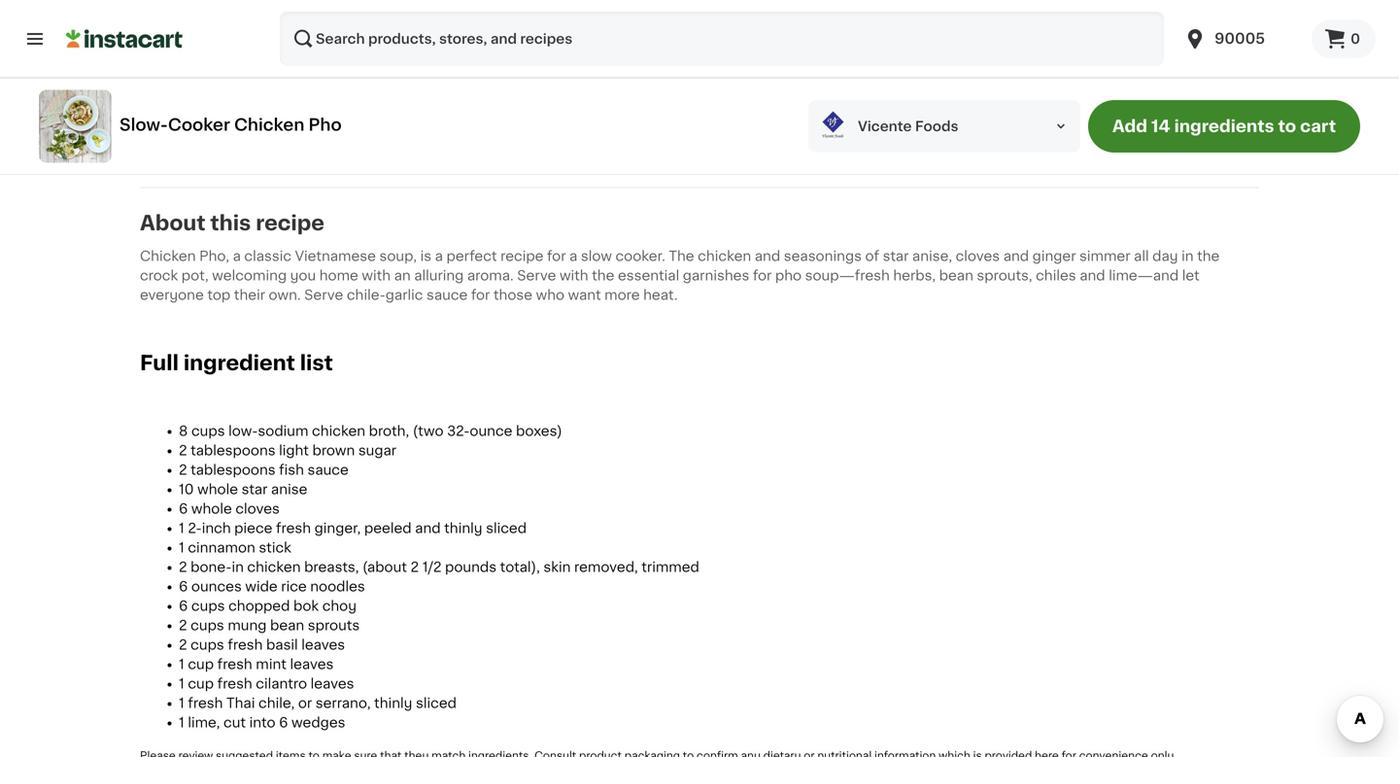 Task type: locate. For each thing, give the bounding box(es) containing it.
thai
[[226, 697, 255, 710]]

chicken down pure
[[234, 117, 305, 133]]

serve down home
[[304, 288, 343, 302]]

whole up inch
[[191, 502, 232, 516]]

sliced right serrano,
[[416, 697, 457, 710]]

cups
[[191, 425, 225, 438], [191, 599, 225, 613], [191, 619, 224, 633], [191, 638, 224, 652]]

fresh left the mint
[[217, 658, 252, 671]]

sugar inside 8 cups low-sodium chicken broth, (two 32-ounce boxes) 2 tablespoons light brown sugar 2 tablespoons fish sauce 10 whole star anise 6 whole cloves 1 2-inch piece fresh ginger, peeled and thinly sliced 1 cinnamon stick 2 bone-in chicken breasts, (about 2 1/2 pounds total), skin removed, trimmed 6 ounces wide rice noodles 6 cups chopped bok choy 2 cups mung bean sprouts 2 cups fresh basil leaves 1 cup fresh mint leaves 1 cup fresh cilantro leaves 1 fresh thai chile, or serrano, thinly sliced 1 lime, cut into 6 wedges
[[358, 444, 397, 458]]

0 vertical spatial tablespoons
[[152, 50, 239, 64]]

sugar
[[187, 70, 227, 83], [358, 444, 397, 458]]

None search field
[[280, 12, 1165, 66]]

1 horizontal spatial sliced
[[486, 522, 527, 535]]

chicken
[[234, 117, 305, 133], [140, 250, 196, 263]]

1 horizontal spatial thinly
[[444, 522, 483, 535]]

1 horizontal spatial for
[[547, 250, 566, 263]]

0 horizontal spatial a
[[233, 250, 241, 263]]

2 inside 2 tablespoons light brown sugar c&h premium pure cane light brown sugar $5.29
[[140, 50, 149, 64]]

premium
[[176, 89, 237, 103]]

ginger
[[1033, 250, 1076, 263]]

1 vertical spatial brown
[[313, 444, 355, 458]]

1 vertical spatial sliced
[[416, 697, 457, 710]]

cinnamon
[[188, 541, 255, 555]]

1 horizontal spatial recipe
[[501, 250, 544, 263]]

0 vertical spatial thinly
[[444, 522, 483, 535]]

sugar inside 2 tablespoons light brown sugar c&h premium pure cane light brown sugar $5.29
[[187, 70, 227, 83]]

1 vertical spatial chicken
[[140, 250, 196, 263]]

pho
[[776, 269, 802, 283]]

1 horizontal spatial a
[[435, 250, 443, 263]]

0 horizontal spatial sugar
[[187, 70, 227, 83]]

welcoming
[[212, 269, 287, 283]]

leaves
[[302, 638, 345, 652], [290, 658, 334, 671], [311, 677, 354, 691]]

in down cinnamon
[[232, 561, 244, 574]]

fresh up the lime,
[[188, 697, 223, 710]]

0 vertical spatial sugar
[[187, 70, 227, 83]]

fresh
[[276, 522, 311, 535], [228, 638, 263, 652], [217, 658, 252, 671], [217, 677, 252, 691], [188, 697, 223, 710]]

8 cups low-sodium chicken broth, (two 32-ounce boxes) 2 tablespoons light brown sugar 2 tablespoons fish sauce 10 whole star anise 6 whole cloves 1 2-inch piece fresh ginger, peeled and thinly sliced 1 cinnamon stick 2 bone-in chicken breasts, (about 2 1/2 pounds total), skin removed, trimmed 6 ounces wide rice noodles 6 cups chopped bok choy 2 cups mung bean sprouts 2 cups fresh basil leaves 1 cup fresh mint leaves 1 cup fresh cilantro leaves 1 fresh thai chile, or serrano, thinly sliced 1 lime, cut into 6 wedges
[[179, 425, 700, 730]]

for left "pho"
[[753, 269, 772, 283]]

the up let
[[1198, 250, 1220, 263]]

2 cups from the top
[[191, 599, 225, 613]]

chicken inside chicken pho, a classic vietnamese soup, is a perfect recipe for a slow cooker. the chicken and seasonings of star anise, cloves and ginger simmer all day in the crock pot, welcoming you home with an alluring aroma. serve with the essential garnishes for pho soup—fresh herbs, bean sprouts, chiles and lime—and let everyone top their own. serve chile-garlic sauce for those who want more heat.
[[698, 250, 752, 263]]

aroma.
[[467, 269, 514, 283]]

2 cup from the top
[[188, 677, 214, 691]]

ginger,
[[315, 522, 361, 535]]

0 horizontal spatial star
[[242, 483, 268, 496]]

1 vertical spatial for
[[753, 269, 772, 283]]

cup
[[188, 658, 214, 671], [188, 677, 214, 691]]

14
[[1152, 118, 1171, 135]]

chicken up crock
[[140, 250, 196, 263]]

with
[[362, 269, 391, 283], [560, 269, 589, 283]]

6
[[179, 502, 188, 516], [179, 580, 188, 594], [179, 599, 188, 613], [279, 716, 288, 730]]

fresh up stick
[[276, 522, 311, 535]]

90005 button
[[1172, 12, 1312, 66]]

sauce inside 8 cups low-sodium chicken broth, (two 32-ounce boxes) 2 tablespoons light brown sugar 2 tablespoons fish sauce 10 whole star anise 6 whole cloves 1 2-inch piece fresh ginger, peeled and thinly sliced 1 cinnamon stick 2 bone-in chicken breasts, (about 2 1/2 pounds total), skin removed, trimmed 6 ounces wide rice noodles 6 cups chopped bok choy 2 cups mung bean sprouts 2 cups fresh basil leaves 1 cup fresh mint leaves 1 cup fresh cilantro leaves 1 fresh thai chile, or serrano, thinly sliced 1 lime, cut into 6 wedges
[[308, 463, 349, 477]]

chicken inside chicken pho, a classic vietnamese soup, is a perfect recipe for a slow cooker. the chicken and seasonings of star anise, cloves and ginger simmer all day in the crock pot, welcoming you home with an alluring aroma. serve with the essential garnishes for pho soup—fresh herbs, bean sprouts, chiles and lime—and let everyone top their own. serve chile-garlic sauce for those who want more heat.
[[140, 250, 196, 263]]

star inside chicken pho, a classic vietnamese soup, is a perfect recipe for a slow cooker. the chicken and seasonings of star anise, cloves and ginger simmer all day in the crock pot, welcoming you home with an alluring aroma. serve with the essential garnishes for pho soup—fresh herbs, bean sprouts, chiles and lime—and let everyone top their own. serve chile-garlic sauce for those who want more heat.
[[883, 250, 909, 263]]

0 horizontal spatial in
[[232, 561, 244, 574]]

90005
[[1215, 32, 1266, 46]]

cloves up sprouts, in the right top of the page
[[956, 250, 1000, 263]]

1 horizontal spatial sugar
[[358, 444, 397, 458]]

1 vertical spatial serve
[[304, 288, 343, 302]]

serve up who
[[517, 269, 556, 283]]

0 horizontal spatial light
[[243, 50, 274, 64]]

0 horizontal spatial cloves
[[236, 502, 280, 516]]

thinly up the pounds
[[444, 522, 483, 535]]

sauce
[[427, 288, 468, 302], [308, 463, 349, 477]]

stick
[[259, 541, 292, 555]]

recipe up classic on the top left of the page
[[256, 213, 325, 233]]

1 horizontal spatial chicken
[[312, 425, 366, 438]]

1 vertical spatial star
[[242, 483, 268, 496]]

chopped
[[229, 599, 290, 613]]

1 horizontal spatial with
[[560, 269, 589, 283]]

1 horizontal spatial chicken
[[234, 117, 305, 133]]

thinly
[[444, 522, 483, 535], [374, 697, 413, 710]]

sugar up premium
[[187, 70, 227, 83]]

0 horizontal spatial recipe
[[256, 213, 325, 233]]

leaves down the sprouts
[[302, 638, 345, 652]]

in inside chicken pho, a classic vietnamese soup, is a perfect recipe for a slow cooker. the chicken and seasonings of star anise, cloves and ginger simmer all day in the crock pot, welcoming you home with an alluring aroma. serve with the essential garnishes for pho soup—fresh herbs, bean sprouts, chiles and lime—and let everyone top their own. serve chile-garlic sauce for those who want more heat.
[[1182, 250, 1194, 263]]

0 vertical spatial the
[[1198, 250, 1220, 263]]

0 vertical spatial serve
[[517, 269, 556, 283]]

0 vertical spatial cup
[[188, 658, 214, 671]]

0 horizontal spatial sauce
[[308, 463, 349, 477]]

for down aroma.
[[471, 288, 490, 302]]

mint
[[256, 658, 287, 671]]

1 cups from the top
[[191, 425, 225, 438]]

bean inside chicken pho, a classic vietnamese soup, is a perfect recipe for a slow cooker. the chicken and seasonings of star anise, cloves and ginger simmer all day in the crock pot, welcoming you home with an alluring aroma. serve with the essential garnishes for pho soup—fresh herbs, bean sprouts, chiles and lime—and let everyone top their own. serve chile-garlic sauce for those who want more heat.
[[940, 269, 974, 283]]

with up the chile-
[[362, 269, 391, 283]]

0 vertical spatial leaves
[[302, 638, 345, 652]]

chile,
[[259, 697, 295, 710]]

star right the of
[[883, 250, 909, 263]]

cut
[[224, 716, 246, 730]]

bok
[[294, 599, 319, 613]]

a right pho,
[[233, 250, 241, 263]]

90005 button
[[1184, 12, 1301, 66]]

2 with from the left
[[560, 269, 589, 283]]

brown up ginger,
[[313, 444, 355, 458]]

2 vertical spatial leaves
[[311, 677, 354, 691]]

1/2
[[423, 561, 442, 574]]

lime—and
[[1109, 269, 1179, 283]]

and up '1/2'
[[415, 522, 441, 535]]

1 horizontal spatial cloves
[[956, 250, 1000, 263]]

1 horizontal spatial in
[[1182, 250, 1194, 263]]

2 vertical spatial for
[[471, 288, 490, 302]]

thinly right serrano,
[[374, 697, 413, 710]]

light up pure
[[243, 50, 274, 64]]

1 vertical spatial bean
[[270, 619, 304, 633]]

0 horizontal spatial chicken
[[247, 561, 301, 574]]

star
[[883, 250, 909, 263], [242, 483, 268, 496]]

brown inside 8 cups low-sodium chicken broth, (two 32-ounce boxes) 2 tablespoons light brown sugar 2 tablespoons fish sauce 10 whole star anise 6 whole cloves 1 2-inch piece fresh ginger, peeled and thinly sliced 1 cinnamon stick 2 bone-in chicken breasts, (about 2 1/2 pounds total), skin removed, trimmed 6 ounces wide rice noodles 6 cups chopped bok choy 2 cups mung bean sprouts 2 cups fresh basil leaves 1 cup fresh mint leaves 1 cup fresh cilantro leaves 1 fresh thai chile, or serrano, thinly sliced 1 lime, cut into 6 wedges
[[313, 444, 355, 458]]

leaves down basil in the bottom of the page
[[290, 658, 334, 671]]

serrano,
[[316, 697, 371, 710]]

in inside 8 cups low-sodium chicken broth, (two 32-ounce boxes) 2 tablespoons light brown sugar 2 tablespoons fish sauce 10 whole star anise 6 whole cloves 1 2-inch piece fresh ginger, peeled and thinly sliced 1 cinnamon stick 2 bone-in chicken breasts, (about 2 1/2 pounds total), skin removed, trimmed 6 ounces wide rice noodles 6 cups chopped bok choy 2 cups mung bean sprouts 2 cups fresh basil leaves 1 cup fresh mint leaves 1 cup fresh cilantro leaves 1 fresh thai chile, or serrano, thinly sliced 1 lime, cut into 6 wedges
[[232, 561, 244, 574]]

1 vertical spatial in
[[232, 561, 244, 574]]

0 vertical spatial cloves
[[956, 250, 1000, 263]]

1 vertical spatial cup
[[188, 677, 214, 691]]

cooker.
[[616, 250, 666, 263]]

and down simmer
[[1080, 269, 1106, 283]]

2 horizontal spatial a
[[570, 250, 578, 263]]

in
[[1182, 250, 1194, 263], [232, 561, 244, 574]]

10
[[179, 483, 194, 496]]

5 1 from the top
[[179, 697, 184, 710]]

leaves up serrano,
[[311, 677, 354, 691]]

tablespoons
[[152, 50, 239, 64], [191, 444, 276, 458], [191, 463, 276, 477]]

1 horizontal spatial serve
[[517, 269, 556, 283]]

1 vertical spatial chicken
[[312, 425, 366, 438]]

1
[[179, 522, 184, 535], [179, 541, 184, 555], [179, 658, 184, 671], [179, 677, 184, 691], [179, 697, 184, 710], [179, 716, 184, 730]]

recipe up aroma.
[[501, 250, 544, 263]]

whole right 10
[[197, 483, 238, 496]]

0 vertical spatial bean
[[940, 269, 974, 283]]

and up sprouts, in the right top of the page
[[1004, 250, 1029, 263]]

1 horizontal spatial sauce
[[427, 288, 468, 302]]

garlic
[[386, 288, 423, 302]]

star left anise on the left bottom of the page
[[242, 483, 268, 496]]

instacart logo image
[[66, 27, 183, 51]]

2
[[140, 50, 149, 64], [179, 444, 187, 458], [179, 463, 187, 477], [179, 561, 187, 574], [411, 561, 419, 574], [179, 619, 187, 633], [179, 638, 187, 652]]

0 horizontal spatial brown
[[140, 70, 184, 83]]

sugar
[[264, 109, 304, 122]]

0 vertical spatial sauce
[[427, 288, 468, 302]]

recipe inside chicken pho, a classic vietnamese soup, is a perfect recipe for a slow cooker. the chicken and seasonings of star anise, cloves and ginger simmer all day in the crock pot, welcoming you home with an alluring aroma. serve with the essential garnishes for pho soup—fresh herbs, bean sprouts, chiles and lime—and let everyone top their own. serve chile-garlic sauce for those who want more heat.
[[501, 250, 544, 263]]

1 horizontal spatial light
[[279, 444, 309, 458]]

garnishes
[[683, 269, 750, 283]]

3 a from the left
[[570, 250, 578, 263]]

add 14 ingredients to cart
[[1113, 118, 1337, 135]]

1 vertical spatial leaves
[[290, 658, 334, 671]]

let
[[1183, 269, 1200, 283]]

herbs,
[[894, 269, 936, 283]]

the
[[669, 250, 695, 263]]

2-
[[188, 522, 202, 535]]

sodium
[[258, 425, 309, 438]]

0 horizontal spatial the
[[592, 269, 615, 283]]

cloves
[[956, 250, 1000, 263], [236, 502, 280, 516]]

0 horizontal spatial chicken
[[140, 250, 196, 263]]

2 vertical spatial tablespoons
[[191, 463, 276, 477]]

serve
[[517, 269, 556, 283], [304, 288, 343, 302]]

1 vertical spatial light
[[279, 444, 309, 458]]

0 horizontal spatial bean
[[270, 619, 304, 633]]

sliced up total),
[[486, 522, 527, 535]]

brown up c&h in the left top of the page
[[140, 70, 184, 83]]

0 horizontal spatial for
[[471, 288, 490, 302]]

3 cups from the top
[[191, 619, 224, 633]]

with up want
[[560, 269, 589, 283]]

0 horizontal spatial thinly
[[374, 697, 413, 710]]

chicken up "garnishes"
[[698, 250, 752, 263]]

0
[[1351, 32, 1361, 46]]

vicente foods
[[858, 120, 959, 133]]

an
[[394, 269, 411, 283]]

sugar down broth,
[[358, 444, 397, 458]]

and
[[755, 250, 781, 263], [1004, 250, 1029, 263], [1080, 269, 1106, 283], [415, 522, 441, 535]]

add
[[1113, 118, 1148, 135]]

chicken down stick
[[247, 561, 301, 574]]

sauce right fish
[[308, 463, 349, 477]]

bean up basil in the bottom of the page
[[270, 619, 304, 633]]

skin
[[544, 561, 571, 574]]

light inside 2 tablespoons light brown sugar c&h premium pure cane light brown sugar $5.29
[[243, 50, 274, 64]]

wide
[[245, 580, 278, 594]]

1 vertical spatial sugar
[[358, 444, 397, 458]]

1 cup from the top
[[188, 658, 214, 671]]

1 horizontal spatial bean
[[940, 269, 974, 283]]

slow
[[581, 250, 612, 263]]

piece
[[234, 522, 273, 535]]

mung
[[228, 619, 267, 633]]

slow-cooker chicken pho
[[120, 117, 342, 133]]

0 vertical spatial chicken
[[234, 117, 305, 133]]

1 vertical spatial cloves
[[236, 502, 280, 516]]

1 horizontal spatial brown
[[313, 444, 355, 458]]

0 horizontal spatial with
[[362, 269, 391, 283]]

0 vertical spatial for
[[547, 250, 566, 263]]

0 vertical spatial light
[[243, 50, 274, 64]]

cloves inside chicken pho, a classic vietnamese soup, is a perfect recipe for a slow cooker. the chicken and seasonings of star anise, cloves and ginger simmer all day in the crock pot, welcoming you home with an alluring aroma. serve with the essential garnishes for pho soup—fresh herbs, bean sprouts, chiles and lime—and let everyone top their own. serve chile-garlic sauce for those who want more heat.
[[956, 250, 1000, 263]]

in up let
[[1182, 250, 1194, 263]]

soup—fresh
[[805, 269, 890, 283]]

0 vertical spatial brown
[[140, 70, 184, 83]]

cloves up piece
[[236, 502, 280, 516]]

sauce down "alluring"
[[427, 288, 468, 302]]

2 vertical spatial chicken
[[247, 561, 301, 574]]

2 a from the left
[[435, 250, 443, 263]]

for up who
[[547, 250, 566, 263]]

all
[[1134, 250, 1149, 263]]

1 vertical spatial recipe
[[501, 250, 544, 263]]

chicken left broth,
[[312, 425, 366, 438]]

light up fish
[[279, 444, 309, 458]]

boxes)
[[516, 425, 563, 438]]

recipe
[[256, 213, 325, 233], [501, 250, 544, 263]]

2 horizontal spatial chicken
[[698, 250, 752, 263]]

a left slow
[[570, 250, 578, 263]]

0 vertical spatial in
[[1182, 250, 1194, 263]]

cart
[[1301, 118, 1337, 135]]

4 cups from the top
[[191, 638, 224, 652]]

this
[[210, 213, 251, 233]]

the down slow
[[592, 269, 615, 283]]

0 vertical spatial chicken
[[698, 250, 752, 263]]

0 vertical spatial star
[[883, 250, 909, 263]]

bean down anise,
[[940, 269, 974, 283]]

more
[[605, 288, 640, 302]]

1 vertical spatial sauce
[[308, 463, 349, 477]]

a
[[233, 250, 241, 263], [435, 250, 443, 263], [570, 250, 578, 263]]

1 horizontal spatial star
[[883, 250, 909, 263]]

a right is
[[435, 250, 443, 263]]



Task type: vqa. For each thing, say whether or not it's contained in the screenshot.
heat.
yes



Task type: describe. For each thing, give the bounding box(es) containing it.
fresh down mung
[[228, 638, 263, 652]]

ingredients
[[1175, 118, 1275, 135]]

6 down 10
[[179, 502, 188, 516]]

low-
[[229, 425, 258, 438]]

vicente
[[858, 120, 912, 133]]

seasonings
[[784, 250, 862, 263]]

about
[[140, 213, 206, 233]]

6 down the chile,
[[279, 716, 288, 730]]

8
[[179, 425, 188, 438]]

(two
[[413, 425, 444, 438]]

1 a from the left
[[233, 250, 241, 263]]

1 vertical spatial whole
[[191, 502, 232, 516]]

those
[[494, 288, 533, 302]]

trimmed
[[642, 561, 700, 574]]

and inside 8 cups low-sodium chicken broth, (two 32-ounce boxes) 2 tablespoons light brown sugar 2 tablespoons fish sauce 10 whole star anise 6 whole cloves 1 2-inch piece fresh ginger, peeled and thinly sliced 1 cinnamon stick 2 bone-in chicken breasts, (about 2 1/2 pounds total), skin removed, trimmed 6 ounces wide rice noodles 6 cups chopped bok choy 2 cups mung bean sprouts 2 cups fresh basil leaves 1 cup fresh mint leaves 1 cup fresh cilantro leaves 1 fresh thai chile, or serrano, thinly sliced 1 lime, cut into 6 wedges
[[415, 522, 441, 535]]

star inside 8 cups low-sodium chicken broth, (two 32-ounce boxes) 2 tablespoons light brown sugar 2 tablespoons fish sauce 10 whole star anise 6 whole cloves 1 2-inch piece fresh ginger, peeled and thinly sliced 1 cinnamon stick 2 bone-in chicken breasts, (about 2 1/2 pounds total), skin removed, trimmed 6 ounces wide rice noodles 6 cups chopped bok choy 2 cups mung bean sprouts 2 cups fresh basil leaves 1 cup fresh mint leaves 1 cup fresh cilantro leaves 1 fresh thai chile, or serrano, thinly sliced 1 lime, cut into 6 wedges
[[242, 483, 268, 496]]

cane
[[140, 109, 176, 122]]

slow-
[[120, 117, 168, 133]]

noodles
[[310, 580, 365, 594]]

1 vertical spatial thinly
[[374, 697, 413, 710]]

2 1 from the top
[[179, 541, 184, 555]]

soup,
[[380, 250, 417, 263]]

0 horizontal spatial sliced
[[416, 697, 457, 710]]

fish
[[279, 463, 304, 477]]

Search field
[[280, 12, 1165, 66]]

who
[[536, 288, 565, 302]]

vicente foods image
[[817, 109, 851, 143]]

anise
[[271, 483, 308, 496]]

everyone
[[140, 288, 204, 302]]

2 horizontal spatial for
[[753, 269, 772, 283]]

4 1 from the top
[[179, 677, 184, 691]]

cloves inside 8 cups low-sodium chicken broth, (two 32-ounce boxes) 2 tablespoons light brown sugar 2 tablespoons fish sauce 10 whole star anise 6 whole cloves 1 2-inch piece fresh ginger, peeled and thinly sliced 1 cinnamon stick 2 bone-in chicken breasts, (about 2 1/2 pounds total), skin removed, trimmed 6 ounces wide rice noodles 6 cups chopped bok choy 2 cups mung bean sprouts 2 cups fresh basil leaves 1 cup fresh mint leaves 1 cup fresh cilantro leaves 1 fresh thai chile, or serrano, thinly sliced 1 lime, cut into 6 wedges
[[236, 502, 280, 516]]

2 tablespoons light brown sugar c&h premium pure cane light brown sugar $5.29
[[140, 50, 304, 142]]

removed,
[[574, 561, 638, 574]]

foods
[[915, 120, 959, 133]]

cooker
[[168, 117, 230, 133]]

brown
[[218, 109, 261, 122]]

pho,
[[199, 250, 229, 263]]

ounce
[[470, 425, 513, 438]]

to
[[1279, 118, 1297, 135]]

$5.29
[[140, 128, 180, 142]]

simmer
[[1080, 250, 1131, 263]]

want
[[568, 288, 601, 302]]

list
[[300, 353, 333, 373]]

add 14 ingredients to cart button
[[1089, 100, 1361, 153]]

chicken pho, a classic vietnamese soup, is a perfect recipe for a slow cooker. the chicken and seasonings of star anise, cloves and ginger simmer all day in the crock pot, welcoming you home with an alluring aroma. serve with the essential garnishes for pho soup—fresh herbs, bean sprouts, chiles and lime—and let everyone top their own. serve chile-garlic sauce for those who want more heat.
[[140, 250, 1220, 302]]

wedges
[[292, 716, 346, 730]]

into
[[249, 716, 276, 730]]

home
[[320, 269, 359, 283]]

sprouts,
[[977, 269, 1033, 283]]

1 horizontal spatial the
[[1198, 250, 1220, 263]]

6 1 from the top
[[179, 716, 184, 730]]

classic
[[244, 250, 292, 263]]

ounces
[[191, 580, 242, 594]]

c&h
[[140, 89, 173, 103]]

chile-
[[347, 288, 386, 302]]

total),
[[500, 561, 540, 574]]

top
[[207, 288, 231, 302]]

bone-
[[191, 561, 232, 574]]

decrement quantity image
[[148, 8, 171, 32]]

6 left the ounces
[[179, 580, 188, 594]]

pure
[[241, 89, 272, 103]]

product group
[[140, 0, 307, 164]]

you
[[290, 269, 316, 283]]

0 button
[[1312, 19, 1376, 58]]

3 1 from the top
[[179, 658, 184, 671]]

heat.
[[644, 288, 678, 302]]

brown inside 2 tablespoons light brown sugar c&h premium pure cane light brown sugar $5.29
[[140, 70, 184, 83]]

0 horizontal spatial serve
[[304, 288, 343, 302]]

own.
[[269, 288, 301, 302]]

0 vertical spatial sliced
[[486, 522, 527, 535]]

bean inside 8 cups low-sodium chicken broth, (two 32-ounce boxes) 2 tablespoons light brown sugar 2 tablespoons fish sauce 10 whole star anise 6 whole cloves 1 2-inch piece fresh ginger, peeled and thinly sliced 1 cinnamon stick 2 bone-in chicken breasts, (about 2 1/2 pounds total), skin removed, trimmed 6 ounces wide rice noodles 6 cups chopped bok choy 2 cups mung bean sprouts 2 cups fresh basil leaves 1 cup fresh mint leaves 1 cup fresh cilantro leaves 1 fresh thai chile, or serrano, thinly sliced 1 lime, cut into 6 wedges
[[270, 619, 304, 633]]

of
[[866, 250, 880, 263]]

sprouts
[[308, 619, 360, 633]]

32-
[[447, 425, 470, 438]]

is
[[421, 250, 432, 263]]

their
[[234, 288, 265, 302]]

0 vertical spatial whole
[[197, 483, 238, 496]]

1 vertical spatial tablespoons
[[191, 444, 276, 458]]

essential
[[618, 269, 680, 283]]

tablespoons inside 2 tablespoons light brown sugar c&h premium pure cane light brown sugar $5.29
[[152, 50, 239, 64]]

day
[[1153, 250, 1179, 263]]

vietnamese
[[295, 250, 376, 263]]

choy
[[322, 599, 357, 613]]

breasts,
[[304, 561, 359, 574]]

pounds
[[445, 561, 497, 574]]

6 down cinnamon
[[179, 599, 188, 613]]

basil
[[266, 638, 298, 652]]

1 with from the left
[[362, 269, 391, 283]]

light inside 8 cups low-sodium chicken broth, (two 32-ounce boxes) 2 tablespoons light brown sugar 2 tablespoons fish sauce 10 whole star anise 6 whole cloves 1 2-inch piece fresh ginger, peeled and thinly sliced 1 cinnamon stick 2 bone-in chicken breasts, (about 2 1/2 pounds total), skin removed, trimmed 6 ounces wide rice noodles 6 cups chopped bok choy 2 cups mung bean sprouts 2 cups fresh basil leaves 1 cup fresh mint leaves 1 cup fresh cilantro leaves 1 fresh thai chile, or serrano, thinly sliced 1 lime, cut into 6 wedges
[[279, 444, 309, 458]]

and up "pho"
[[755, 250, 781, 263]]

light
[[180, 109, 214, 122]]

rice
[[281, 580, 307, 594]]

ingredient
[[184, 353, 295, 373]]

broth,
[[369, 425, 409, 438]]

fresh up "thai"
[[217, 677, 252, 691]]

full
[[140, 353, 179, 373]]

sauce inside chicken pho, a classic vietnamese soup, is a perfect recipe for a slow cooker. the chicken and seasonings of star anise, cloves and ginger simmer all day in the crock pot, welcoming you home with an alluring aroma. serve with the essential garnishes for pho soup—fresh herbs, bean sprouts, chiles and lime—and let everyone top their own. serve chile-garlic sauce for those who want more heat.
[[427, 288, 468, 302]]

1 vertical spatial the
[[592, 269, 615, 283]]

0 vertical spatial recipe
[[256, 213, 325, 233]]

crock
[[140, 269, 178, 283]]

anise,
[[913, 250, 953, 263]]

increment quantity image
[[276, 8, 299, 32]]

or
[[298, 697, 312, 710]]

pho
[[309, 117, 342, 133]]

cilantro
[[256, 677, 307, 691]]

(about
[[363, 561, 407, 574]]

1 1 from the top
[[179, 522, 184, 535]]



